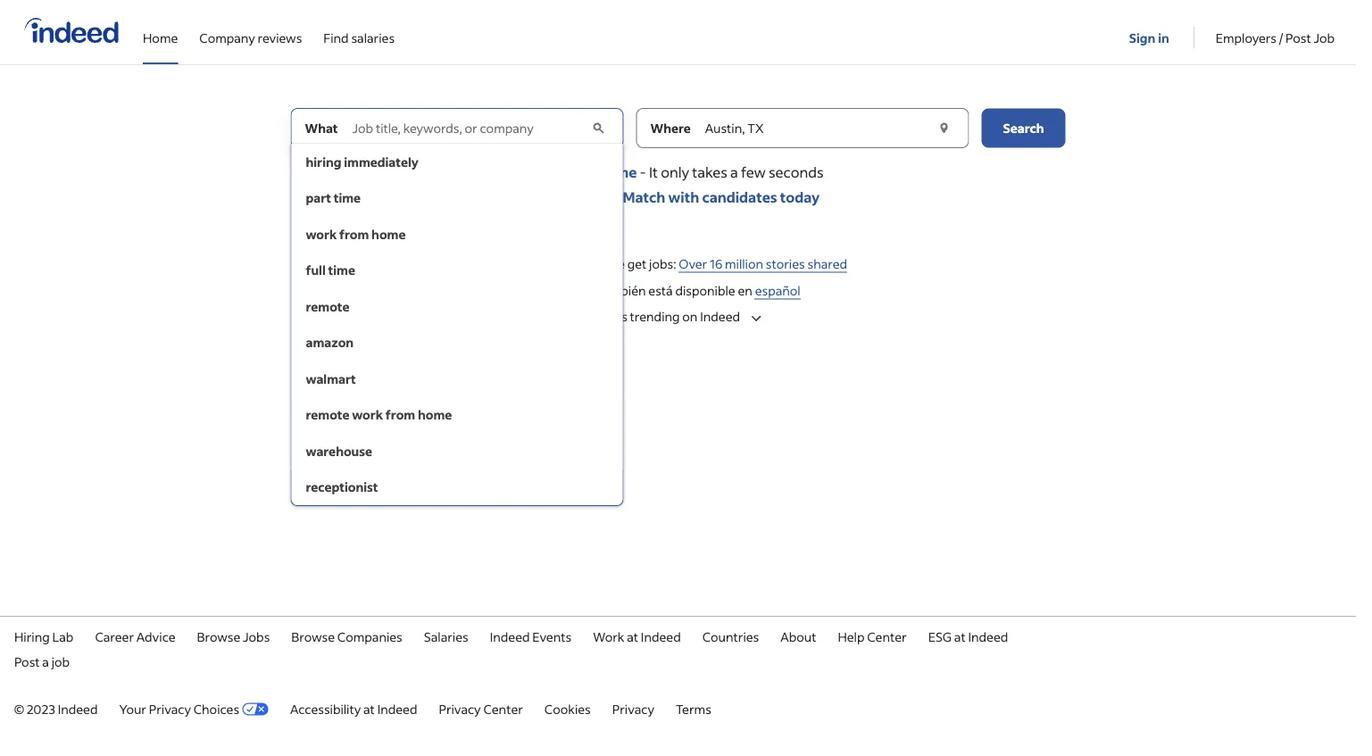 Task type: locate. For each thing, give the bounding box(es) containing it.
trending
[[630, 308, 680, 325]]

center down esg at indeed post a job
[[483, 701, 523, 717]]

post inside esg at indeed post a job
[[14, 654, 40, 670]]

center
[[867, 629, 907, 645], [483, 701, 523, 717]]

Where field
[[702, 108, 933, 148]]

2 horizontal spatial at
[[954, 629, 966, 645]]

post right /
[[1286, 29, 1311, 46]]

1 horizontal spatial post
[[518, 163, 548, 181]]

0 horizontal spatial browse
[[197, 629, 240, 645]]

1 horizontal spatial center
[[867, 629, 907, 645]]

2 privacy from the left
[[439, 701, 481, 717]]

None search field
[[291, 108, 1066, 506]]

at inside esg at indeed post a job
[[954, 629, 966, 645]]

2 clear element from the left
[[935, 119, 953, 137]]

amazon
[[306, 334, 354, 350]]

main content
[[0, 108, 1356, 506]]

1 vertical spatial remote
[[306, 407, 350, 423]]

1 vertical spatial center
[[483, 701, 523, 717]]

privacy right your
[[149, 701, 191, 717]]

0 horizontal spatial privacy
[[149, 701, 191, 717]]

remote for remote work from home
[[306, 407, 350, 423]]

indeed left helps
[[509, 256, 549, 272]]

0 horizontal spatial home
[[372, 226, 406, 242]]

clear element for where
[[935, 119, 953, 137]]

2 remote from the top
[[306, 407, 350, 423]]

1 horizontal spatial from
[[386, 407, 415, 423]]

at
[[627, 629, 638, 645], [954, 629, 966, 645], [363, 701, 375, 717]]

indeed down disponible
[[700, 308, 740, 325]]

shared
[[808, 256, 847, 272]]

/
[[1279, 29, 1283, 46]]

time right the 'full'
[[328, 262, 355, 278]]

1 vertical spatial time
[[328, 262, 355, 278]]

match
[[623, 188, 666, 206]]

0 vertical spatial time
[[334, 190, 361, 206]]

indeed
[[509, 256, 549, 272], [556, 283, 596, 299], [700, 308, 740, 325], [490, 629, 530, 645], [641, 629, 681, 645], [968, 629, 1008, 645], [58, 701, 98, 717], [377, 701, 417, 717]]

events
[[532, 629, 572, 645]]

1 vertical spatial home
[[418, 407, 452, 423]]

disponible
[[675, 283, 735, 299]]

privacy left terms link
[[612, 701, 654, 717]]

hire?
[[588, 188, 620, 206]]

cookies
[[545, 701, 591, 717]]

1 horizontal spatial home
[[418, 407, 452, 423]]

immediately
[[344, 154, 419, 170]]

a inside post your resume - it only takes a few seconds here to hire? match with candidates today
[[730, 163, 738, 181]]

clear element left the search
[[935, 119, 953, 137]]

0 horizontal spatial center
[[483, 701, 523, 717]]

at right "work" at the bottom left of page
[[627, 629, 638, 645]]

1 horizontal spatial a
[[730, 163, 738, 181]]

© 2023 indeed
[[14, 701, 98, 717]]

sign
[[1129, 29, 1156, 46]]

work
[[306, 226, 337, 242], [352, 407, 383, 423]]

3 privacy from the left
[[612, 701, 654, 717]]

help center link
[[838, 629, 907, 645]]

remote
[[306, 298, 350, 314], [306, 407, 350, 423]]

time right part
[[334, 190, 361, 206]]

work
[[593, 629, 625, 645]]

salaries
[[351, 29, 395, 46]]

find
[[324, 29, 349, 46]]

remote for remote
[[306, 298, 350, 314]]

search
[[1003, 120, 1044, 136]]

from
[[339, 226, 369, 242], [386, 407, 415, 423]]

0 horizontal spatial a
[[42, 654, 49, 670]]

0 horizontal spatial post
[[14, 654, 40, 670]]

main content containing post your resume
[[0, 108, 1356, 506]]

privacy for the privacy link
[[612, 701, 654, 717]]

0 horizontal spatial work
[[306, 226, 337, 242]]

post up here
[[518, 163, 548, 181]]

terms
[[676, 701, 711, 717]]

a left few
[[730, 163, 738, 181]]

at right esg
[[954, 629, 966, 645]]

browse left jobs
[[197, 629, 240, 645]]

indeed inside esg at indeed post a job
[[968, 629, 1008, 645]]

1 privacy from the left
[[149, 701, 191, 717]]

work up warehouse
[[352, 407, 383, 423]]

0 vertical spatial from
[[339, 226, 369, 242]]

hiring immediately
[[306, 154, 419, 170]]

1 horizontal spatial at
[[627, 629, 638, 645]]

center for privacy center
[[483, 701, 523, 717]]

company
[[199, 29, 255, 46]]

browse
[[197, 629, 240, 645], [291, 629, 335, 645]]

employers / post job link
[[1216, 0, 1335, 61]]

center right help
[[867, 629, 907, 645]]

1 vertical spatial a
[[42, 654, 49, 670]]

hiring lab link
[[14, 629, 74, 645]]

clear element
[[589, 119, 608, 137], [935, 119, 953, 137]]

remote up amazon
[[306, 298, 350, 314]]

2 browse from the left
[[291, 629, 335, 645]]

0 vertical spatial center
[[867, 629, 907, 645]]

over
[[679, 256, 707, 272]]

candidates
[[702, 188, 777, 206]]

también
[[598, 283, 646, 299]]

at right accessibility
[[363, 701, 375, 717]]

company reviews
[[199, 29, 302, 46]]

0 horizontal spatial at
[[363, 701, 375, 717]]

1 vertical spatial work
[[352, 407, 383, 423]]

full
[[306, 262, 326, 278]]

indeed right 2023
[[58, 701, 98, 717]]

2 horizontal spatial privacy
[[612, 701, 654, 717]]

seconds
[[769, 163, 824, 181]]

privacy down salaries
[[439, 701, 481, 717]]

a left job
[[42, 654, 49, 670]]

remote down walmart
[[306, 407, 350, 423]]

español link
[[755, 283, 801, 300]]

on
[[682, 308, 698, 325]]

0 vertical spatial a
[[730, 163, 738, 181]]

1 clear element from the left
[[589, 119, 608, 137]]

walmart
[[306, 371, 356, 387]]

post down hiring
[[14, 654, 40, 670]]

1 horizontal spatial browse
[[291, 629, 335, 645]]

choices
[[193, 701, 239, 717]]

work at indeed
[[593, 629, 681, 645]]

1 browse from the left
[[197, 629, 240, 645]]

a
[[730, 163, 738, 181], [42, 654, 49, 670]]

1 vertical spatial post
[[518, 163, 548, 181]]

indeed right esg
[[968, 629, 1008, 645]]

home link
[[143, 0, 178, 61]]

16
[[710, 256, 723, 272]]

0 vertical spatial remote
[[306, 298, 350, 314]]

find salaries
[[324, 29, 395, 46]]

work down part
[[306, 226, 337, 242]]

2 vertical spatial post
[[14, 654, 40, 670]]

2 horizontal spatial post
[[1286, 29, 1311, 46]]

cookies link
[[545, 701, 591, 717]]

employers / post job
[[1216, 29, 1335, 46]]

home
[[143, 29, 178, 46]]

jobs:
[[649, 256, 676, 272]]

browse right jobs
[[291, 629, 335, 645]]

section
[[0, 246, 1356, 308]]

clear element up the resume
[[589, 119, 608, 137]]

1 remote from the top
[[306, 298, 350, 314]]

section containing indeed helps people get jobs:
[[0, 246, 1356, 308]]

full time
[[306, 262, 355, 278]]

esg
[[928, 629, 952, 645]]

privacy center
[[439, 701, 523, 717]]

-
[[640, 163, 646, 181]]

center for help center
[[867, 629, 907, 645]]

1 horizontal spatial clear element
[[935, 119, 953, 137]]

career advice link
[[95, 629, 176, 645]]

0 vertical spatial work
[[306, 226, 337, 242]]

part
[[306, 190, 331, 206]]

your
[[551, 163, 583, 181]]

0 horizontal spatial clear element
[[589, 119, 608, 137]]

part time
[[306, 190, 361, 206]]

job
[[1314, 29, 1335, 46]]

countries link
[[702, 629, 759, 645]]

1 horizontal spatial privacy
[[439, 701, 481, 717]]

privacy link
[[612, 701, 654, 717]]

indeed también está disponible en español
[[556, 283, 801, 299]]

indeed events link
[[490, 629, 572, 645]]

a inside esg at indeed post a job
[[42, 654, 49, 670]]

indeed right "work" at the bottom left of page
[[641, 629, 681, 645]]



Task type: describe. For each thing, give the bounding box(es) containing it.
none search field containing what
[[291, 108, 1066, 506]]

browse companies link
[[291, 629, 402, 645]]

indeed inside dropdown button
[[700, 308, 740, 325]]

about
[[781, 629, 816, 645]]

here
[[536, 188, 568, 206]]

people
[[585, 256, 625, 272]]

with
[[668, 188, 699, 206]]

indeed helps people get jobs: over 16 million stories shared
[[509, 256, 847, 272]]

indeed down helps
[[556, 283, 596, 299]]

What field
[[349, 108, 588, 148]]

at for work
[[627, 629, 638, 645]]

©
[[14, 701, 24, 717]]

time for full time
[[328, 262, 355, 278]]

privacy center link
[[439, 701, 523, 717]]

help
[[838, 629, 865, 645]]

job
[[52, 654, 70, 670]]

advice
[[136, 629, 176, 645]]

companies
[[337, 629, 402, 645]]

resume
[[586, 163, 637, 181]]

esg at indeed link
[[928, 629, 1008, 645]]

lab
[[52, 629, 74, 645]]

career
[[95, 629, 134, 645]]

what's trending on indeed button
[[585, 305, 771, 329]]

get
[[627, 256, 647, 272]]

stories
[[766, 256, 805, 272]]

browse jobs link
[[197, 629, 270, 645]]

only
[[661, 163, 689, 181]]

work from home
[[306, 226, 406, 242]]

accessibility at indeed link
[[290, 701, 417, 717]]

está
[[649, 283, 673, 299]]

salaries link
[[424, 629, 468, 645]]

your
[[119, 701, 146, 717]]

privacy for privacy center
[[439, 701, 481, 717]]

sign in link
[[1129, 1, 1172, 62]]

receptionist
[[306, 479, 378, 495]]

post inside post your resume - it only takes a few seconds here to hire? match with candidates today
[[518, 163, 548, 181]]

few
[[741, 163, 766, 181]]

hiring
[[14, 629, 50, 645]]

sign in
[[1129, 29, 1169, 46]]

1 horizontal spatial work
[[352, 407, 383, 423]]

español
[[755, 283, 801, 299]]

2023
[[27, 701, 55, 717]]

terms link
[[676, 701, 711, 717]]

million
[[725, 256, 763, 272]]

esg at indeed post a job
[[14, 629, 1008, 670]]

career advice
[[95, 629, 176, 645]]

takes
[[692, 163, 728, 181]]

clear image
[[935, 119, 953, 137]]

what
[[305, 120, 338, 136]]

help center
[[838, 629, 907, 645]]

accessibility at indeed
[[290, 701, 417, 717]]

about link
[[781, 629, 816, 645]]

countries
[[702, 629, 759, 645]]

in
[[1158, 29, 1169, 46]]

indeed left events
[[490, 629, 530, 645]]

indeed right accessibility
[[377, 701, 417, 717]]

at for esg
[[954, 629, 966, 645]]

browse for browse jobs
[[197, 629, 240, 645]]

browse companies
[[291, 629, 402, 645]]

post a job link
[[14, 654, 70, 670]]

time for part time
[[334, 190, 361, 206]]

it
[[649, 163, 658, 181]]

match with candidates today link
[[623, 188, 820, 206]]

employers
[[1216, 29, 1277, 46]]

post your resume link
[[518, 163, 637, 181]]

1 vertical spatial from
[[386, 407, 415, 423]]

your privacy choices
[[119, 701, 239, 717]]

work at indeed link
[[593, 629, 681, 645]]

accessibility
[[290, 701, 361, 717]]

to
[[571, 188, 585, 206]]

reviews
[[258, 29, 302, 46]]

helps
[[551, 256, 583, 272]]

0 vertical spatial post
[[1286, 29, 1311, 46]]

warehouse
[[306, 443, 372, 459]]

search button
[[982, 108, 1066, 148]]

salaries
[[424, 629, 468, 645]]

0 horizontal spatial from
[[339, 226, 369, 242]]

browse for browse companies
[[291, 629, 335, 645]]

at for accessibility
[[363, 701, 375, 717]]

jobs
[[243, 629, 270, 645]]

clear element for what
[[589, 119, 608, 137]]

company reviews link
[[199, 0, 302, 61]]

today
[[780, 188, 820, 206]]

0 vertical spatial home
[[372, 226, 406, 242]]

suggestions list box
[[291, 144, 624, 506]]

clear image
[[589, 119, 608, 137]]

what's trending on indeed
[[587, 308, 740, 325]]

browse jobs
[[197, 629, 270, 645]]

indeed events
[[490, 629, 572, 645]]

your privacy choices link
[[119, 701, 269, 717]]

en
[[738, 283, 753, 299]]



Task type: vqa. For each thing, say whether or not it's contained in the screenshot.
Here's
no



